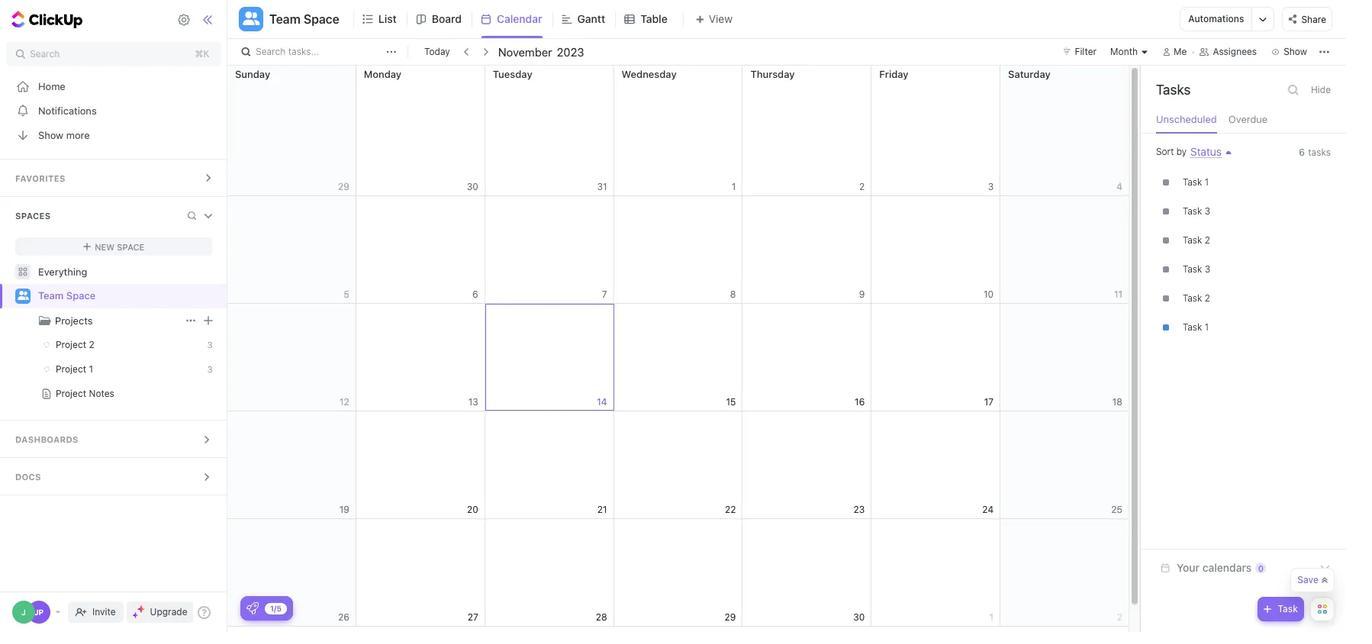 Task type: locate. For each thing, give the bounding box(es) containing it.
filter button
[[1057, 43, 1103, 61]]

team space up tasks...
[[270, 12, 340, 26]]

friday
[[880, 68, 909, 80]]

row containing 26
[[228, 519, 1130, 627]]

project down project 2
[[56, 363, 86, 375]]

project 2
[[56, 339, 94, 350]]

1 horizontal spatial 30
[[854, 611, 865, 623]]

14
[[597, 396, 607, 407]]

21
[[598, 504, 607, 515]]

onboarding checklist button image
[[247, 602, 259, 615]]

2 horizontal spatial space
[[304, 12, 340, 26]]

team
[[270, 12, 301, 26], [38, 290, 64, 302]]

team for team space button
[[270, 12, 301, 26]]

view button
[[683, 10, 737, 29]]

docs
[[15, 472, 41, 482]]

1 ‎task from the top
[[1183, 176, 1203, 188]]

0 vertical spatial task 3
[[1183, 205, 1211, 217]]

0 vertical spatial 6
[[1300, 147, 1306, 158]]

assignees button
[[1194, 43, 1264, 61]]

projects link down everything "link"
[[55, 308, 182, 333]]

1 vertical spatial show
[[38, 129, 63, 141]]

space inside team space link
[[66, 290, 96, 302]]

row
[[228, 66, 1130, 196], [228, 196, 1130, 304], [228, 304, 1130, 412], [228, 412, 1130, 519], [228, 519, 1130, 627]]

0 vertical spatial space
[[304, 12, 340, 26]]

1/5
[[270, 604, 282, 613]]

1 vertical spatial 29
[[725, 611, 736, 623]]

1 vertical spatial space
[[117, 242, 144, 252]]

project down project 1
[[56, 388, 86, 399]]

gantt
[[578, 12, 606, 25]]

‎task up the 'task 1'
[[1183, 292, 1203, 304]]

⌘k
[[195, 48, 210, 60]]

25
[[1112, 504, 1123, 515]]

today
[[424, 46, 450, 57]]

space inside team space button
[[304, 12, 340, 26]]

search for search
[[30, 48, 60, 60]]

3 project from the top
[[56, 388, 86, 399]]

0 horizontal spatial 6
[[473, 288, 478, 300]]

2 vertical spatial space
[[66, 290, 96, 302]]

calendar link
[[497, 0, 549, 38]]

show more
[[38, 129, 90, 141]]

sidebar navigation
[[0, 0, 231, 632]]

1 vertical spatial ‎task
[[1183, 292, 1203, 304]]

show
[[1284, 46, 1308, 57], [38, 129, 63, 141]]

projects link
[[2, 308, 182, 333], [55, 308, 182, 333]]

1 horizontal spatial show
[[1284, 46, 1308, 57]]

2 project from the top
[[56, 363, 86, 375]]

project notes link
[[0, 382, 197, 406]]

everything
[[38, 265, 87, 278]]

2023
[[557, 45, 585, 58]]

2 for ‎task 2
[[1205, 292, 1211, 304]]

1 horizontal spatial 29
[[725, 611, 736, 623]]

2 for project 2
[[89, 339, 94, 350]]

team space link
[[38, 284, 214, 308]]

projects link up project 2
[[2, 308, 182, 333]]

0 horizontal spatial team
[[38, 290, 64, 302]]

project down projects
[[56, 339, 86, 350]]

2
[[860, 181, 865, 192], [1205, 234, 1211, 246], [1205, 292, 1211, 304], [89, 339, 94, 350], [1118, 611, 1123, 623]]

automations
[[1189, 13, 1245, 24]]

spaces
[[15, 211, 51, 221]]

5 row from the top
[[228, 519, 1130, 627]]

29
[[338, 181, 350, 192], [725, 611, 736, 623]]

‎task 1
[[1183, 176, 1209, 188]]

15
[[726, 396, 736, 407]]

space right new
[[117, 242, 144, 252]]

invite
[[92, 606, 116, 618]]

1 vertical spatial project
[[56, 363, 86, 375]]

new space
[[95, 242, 144, 252]]

‎task down by
[[1183, 176, 1203, 188]]

1 vertical spatial team
[[38, 290, 64, 302]]

show button
[[1267, 43, 1312, 61]]

1 vertical spatial task 3
[[1183, 263, 1211, 275]]

search up home
[[30, 48, 60, 60]]

team down "everything" on the top left of page
[[38, 290, 64, 302]]

row containing 19
[[228, 412, 1130, 519]]

board
[[432, 12, 462, 25]]

1 horizontal spatial space
[[117, 242, 144, 252]]

list link
[[379, 0, 403, 38]]

dropdown menu image
[[204, 316, 213, 325]]

1 vertical spatial 6
[[473, 288, 478, 300]]

team up search tasks...
[[270, 12, 301, 26]]

automations button
[[1181, 8, 1252, 31]]

0 vertical spatial show
[[1284, 46, 1308, 57]]

1 horizontal spatial team space
[[270, 12, 340, 26]]

team inside button
[[270, 12, 301, 26]]

1 horizontal spatial 6
[[1300, 147, 1306, 158]]

team space inside button
[[270, 12, 340, 26]]

show for show more
[[38, 129, 63, 141]]

0 vertical spatial 29
[[338, 181, 350, 192]]

task 3
[[1183, 205, 1211, 217], [1183, 263, 1211, 275]]

5
[[344, 288, 350, 300]]

tuesday
[[493, 68, 533, 80]]

0 horizontal spatial space
[[66, 290, 96, 302]]

0 horizontal spatial search
[[30, 48, 60, 60]]

month button
[[1106, 43, 1154, 61]]

7
[[602, 288, 607, 300]]

0 horizontal spatial 29
[[338, 181, 350, 192]]

calendars
[[1203, 561, 1252, 574]]

30
[[467, 181, 478, 192], [854, 611, 865, 623]]

1
[[1205, 176, 1209, 188], [732, 181, 736, 192], [1205, 321, 1209, 333], [89, 363, 93, 375], [990, 611, 994, 623]]

show inside dropdown button
[[1284, 46, 1308, 57]]

1 projects link from the left
[[2, 308, 182, 333]]

row containing 12
[[228, 304, 1130, 412]]

1 vertical spatial 30
[[854, 611, 865, 623]]

6 inside row
[[473, 288, 478, 300]]

search inside sidebar navigation
[[30, 48, 60, 60]]

team inside sidebar navigation
[[38, 290, 64, 302]]

space up search tasks... text box
[[304, 12, 340, 26]]

23
[[854, 504, 865, 515]]

dashboards
[[15, 434, 78, 444]]

3 row from the top
[[228, 304, 1130, 412]]

22
[[725, 504, 736, 515]]

task 3 up task 2
[[1183, 205, 1211, 217]]

month
[[1111, 46, 1138, 57]]

november 2023
[[498, 45, 585, 58]]

show inside sidebar navigation
[[38, 129, 63, 141]]

1 project from the top
[[56, 339, 86, 350]]

sparkle svg 2 image
[[133, 612, 138, 618]]

2 row from the top
[[228, 196, 1130, 304]]

‎task 2
[[1183, 292, 1211, 304]]

calendar
[[497, 12, 542, 25]]

show left more
[[38, 129, 63, 141]]

search tasks...
[[256, 46, 319, 57]]

row containing 5
[[228, 196, 1130, 304]]

task 3 up ‎task 2
[[1183, 263, 1211, 275]]

project
[[56, 339, 86, 350], [56, 363, 86, 375], [56, 388, 86, 399]]

2 vertical spatial project
[[56, 388, 86, 399]]

17
[[985, 396, 994, 407]]

2 ‎task from the top
[[1183, 292, 1203, 304]]

today button
[[421, 44, 453, 60]]

gantt link
[[578, 0, 612, 38]]

1 inside sidebar navigation
[[89, 363, 93, 375]]

0 horizontal spatial 30
[[467, 181, 478, 192]]

show down share button
[[1284, 46, 1308, 57]]

search up 'sunday'
[[256, 46, 286, 57]]

16
[[855, 396, 865, 407]]

1 horizontal spatial search
[[256, 46, 286, 57]]

2 for task 2
[[1205, 234, 1211, 246]]

team space down "everything" on the top left of page
[[38, 290, 96, 302]]

jp
[[34, 608, 44, 617]]

6
[[1300, 147, 1306, 158], [473, 288, 478, 300]]

1 row from the top
[[228, 66, 1130, 196]]

3
[[988, 181, 994, 192], [1205, 205, 1211, 217], [1205, 263, 1211, 275], [207, 340, 213, 350], [207, 364, 213, 374]]

space for team space button
[[304, 12, 340, 26]]

team space inside sidebar navigation
[[38, 290, 96, 302]]

0 vertical spatial project
[[56, 339, 86, 350]]

november
[[498, 45, 552, 58]]

0 vertical spatial team space
[[270, 12, 340, 26]]

task
[[1183, 205, 1203, 217], [1183, 234, 1203, 246], [1183, 263, 1203, 275], [1183, 321, 1203, 333], [1278, 603, 1299, 615]]

2 inside sidebar navigation
[[89, 339, 94, 350]]

wednesday
[[622, 68, 677, 80]]

0 vertical spatial team
[[270, 12, 301, 26]]

grid
[[227, 66, 1130, 632]]

4 row from the top
[[228, 412, 1130, 519]]

0 vertical spatial ‎task
[[1183, 176, 1203, 188]]

19
[[339, 504, 350, 515]]

space up projects
[[66, 290, 96, 302]]

1 horizontal spatial team
[[270, 12, 301, 26]]

0 horizontal spatial show
[[38, 129, 63, 141]]

home link
[[0, 74, 228, 98]]

0 horizontal spatial team space
[[38, 290, 96, 302]]

0 vertical spatial 30
[[467, 181, 478, 192]]

‎task for ‎task 2
[[1183, 292, 1203, 304]]

1 vertical spatial team space
[[38, 290, 96, 302]]



Task type: describe. For each thing, give the bounding box(es) containing it.
‎task for ‎task 1
[[1183, 176, 1203, 188]]

new
[[95, 242, 115, 252]]

tasks
[[1309, 147, 1331, 158]]

2 task 3 from the top
[[1183, 263, 1211, 275]]

upgrade
[[150, 606, 187, 618]]

Search tasks... text field
[[256, 41, 382, 63]]

status button
[[1187, 145, 1222, 158]]

home
[[38, 80, 65, 92]]

team space for team space button
[[270, 12, 340, 26]]

user group image
[[17, 291, 29, 300]]

task 1
[[1183, 321, 1209, 333]]

space for team space link
[[66, 290, 96, 302]]

project for project 2
[[56, 339, 86, 350]]

overdue
[[1229, 113, 1268, 125]]

projects
[[55, 315, 93, 327]]

1 task 3 from the top
[[1183, 205, 1211, 217]]

13
[[468, 396, 478, 407]]

by
[[1177, 146, 1187, 157]]

project for project notes
[[56, 388, 86, 399]]

1 for project 1
[[89, 363, 93, 375]]

project 1
[[56, 363, 93, 375]]

grid containing sunday
[[227, 66, 1130, 632]]

sidebar settings image
[[177, 13, 191, 27]]

sparkle svg 1 image
[[137, 605, 145, 613]]

save
[[1298, 574, 1319, 586]]

notifications
[[38, 104, 97, 116]]

tasks...
[[288, 46, 319, 57]]

project 1 link
[[0, 357, 197, 382]]

team for team space link
[[38, 290, 64, 302]]

onboarding checklist button element
[[247, 602, 259, 615]]

12
[[340, 396, 350, 407]]

list
[[379, 12, 397, 25]]

table
[[641, 12, 668, 25]]

6 for 6
[[473, 288, 478, 300]]

team space for team space link
[[38, 290, 96, 302]]

hide
[[1312, 84, 1331, 95]]

4
[[1117, 181, 1123, 192]]

favorites button
[[0, 160, 228, 196]]

28
[[596, 611, 607, 623]]

view
[[709, 12, 733, 25]]

24
[[983, 504, 994, 515]]

6 for 6 tasks
[[1300, 147, 1306, 158]]

notifications link
[[0, 98, 228, 123]]

sort by
[[1157, 146, 1187, 157]]

26
[[338, 611, 350, 623]]

me
[[1174, 46, 1188, 57]]

your calendars 0
[[1177, 561, 1264, 574]]

9
[[859, 288, 865, 300]]

more
[[66, 129, 90, 141]]

assignees
[[1213, 46, 1258, 57]]

row containing 29
[[228, 66, 1130, 196]]

2 projects link from the left
[[55, 308, 182, 333]]

status
[[1191, 145, 1222, 158]]

10
[[984, 288, 994, 300]]

show for show
[[1284, 46, 1308, 57]]

3 inside row
[[988, 181, 994, 192]]

monday
[[364, 68, 402, 80]]

project for project 1
[[56, 363, 86, 375]]

user group image
[[243, 11, 260, 25]]

search for search tasks...
[[256, 46, 286, 57]]

saturday
[[1009, 68, 1051, 80]]

share
[[1302, 13, 1327, 25]]

filter
[[1075, 46, 1097, 57]]

1 for task 1
[[1205, 321, 1209, 333]]

table link
[[641, 0, 674, 38]]

8
[[730, 288, 736, 300]]

0
[[1259, 563, 1264, 573]]

unscheduled
[[1157, 113, 1218, 125]]

your
[[1177, 561, 1200, 574]]

board link
[[432, 0, 468, 38]]

tasks
[[1157, 82, 1191, 98]]

notes
[[89, 388, 114, 399]]

team space button
[[263, 2, 340, 36]]

18
[[1113, 396, 1123, 407]]

everything link
[[0, 260, 228, 284]]

favorites
[[15, 173, 65, 183]]

1 for ‎task 1
[[1205, 176, 1209, 188]]

share button
[[1283, 7, 1333, 31]]

j
[[21, 608, 26, 617]]

upgrade link
[[126, 602, 194, 623]]

6 tasks
[[1300, 147, 1331, 158]]

sunday
[[235, 68, 270, 80]]

27
[[468, 611, 478, 623]]

hide button
[[1307, 81, 1336, 99]]

11
[[1115, 288, 1123, 300]]

20
[[467, 504, 478, 515]]

project 2 link
[[0, 333, 197, 357]]



Task type: vqa. For each thing, say whether or not it's contained in the screenshot.


